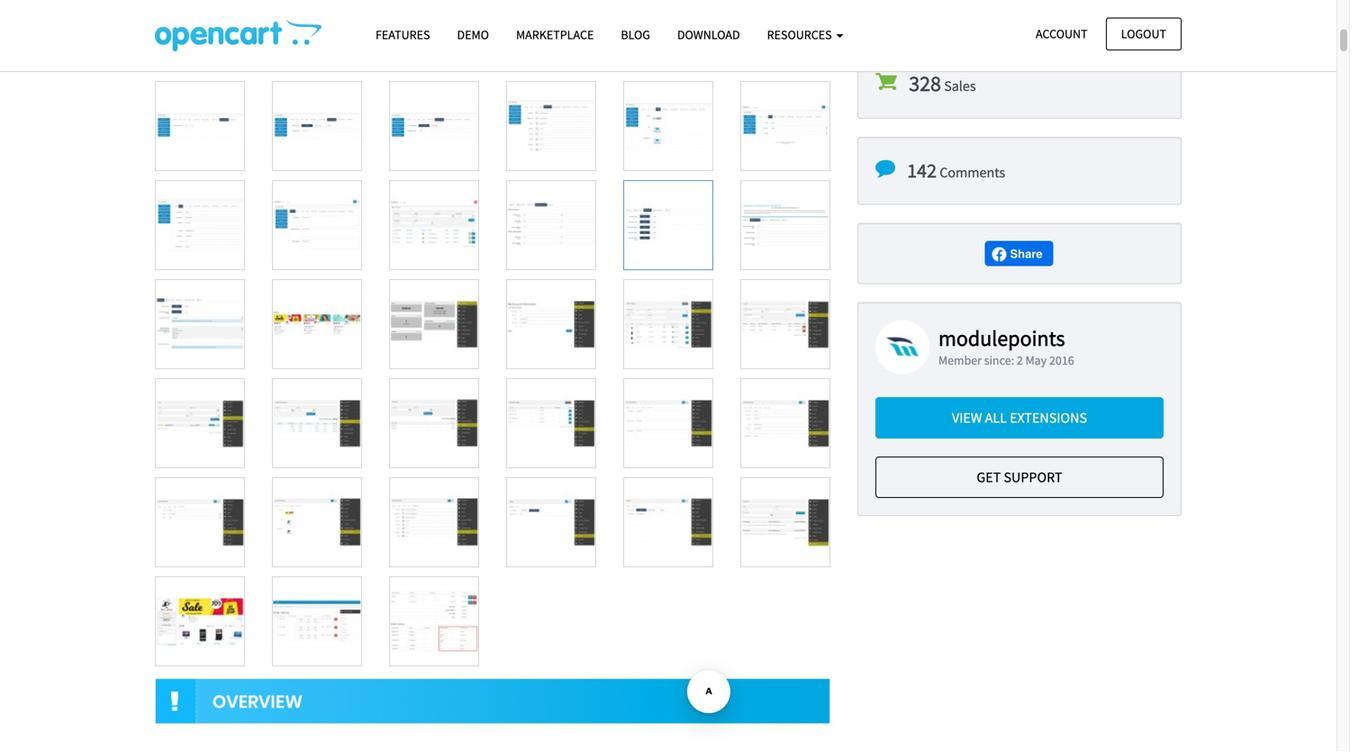 Task type: vqa. For each thing, say whether or not it's contained in the screenshot.
can in As soon as you add a domain, you will receive DNS records that must be added to your domain's DNS. You can find them by clicking the
no



Task type: describe. For each thing, give the bounding box(es) containing it.
get
[[977, 468, 1001, 486]]

logout
[[1122, 26, 1167, 42]]

blog link
[[608, 19, 664, 51]]

member
[[939, 353, 982, 369]]

demo
[[457, 27, 489, 43]]

comment image
[[876, 159, 896, 179]]

marketplace link
[[503, 19, 608, 51]]

features link
[[362, 19, 444, 51]]

blog
[[621, 27, 650, 43]]

2
[[1017, 353, 1023, 369]]

view
[[952, 409, 982, 427]]

328 sales
[[909, 70, 976, 97]]

view all extensions link
[[876, 397, 1164, 439]]

account
[[1036, 26, 1088, 42]]

account link
[[1021, 18, 1103, 50]]

marketplace
[[516, 27, 594, 43]]

sales
[[944, 77, 976, 95]]

all
[[985, 409, 1007, 427]]

modulepoints image
[[876, 320, 930, 374]]

since:
[[985, 353, 1015, 369]]

demo link
[[444, 19, 503, 51]]

cart mini image
[[876, 71, 897, 93]]

modulepoints
[[939, 325, 1065, 352]]

get support link
[[876, 457, 1164, 498]]

view all extensions
[[952, 409, 1087, 427]]

comments
[[940, 164, 1006, 182]]

142
[[907, 158, 937, 183]]



Task type: locate. For each thing, give the bounding box(es) containing it.
download
[[677, 27, 740, 43]]

logout link
[[1106, 18, 1182, 50]]

2016
[[1050, 353, 1075, 369]]

opencart - multivendor | multiseller supplier marketplace image
[[155, 19, 322, 51]]

get support
[[977, 468, 1063, 486]]

support
[[1004, 468, 1063, 486]]

may
[[1026, 353, 1047, 369]]

download link
[[664, 19, 754, 51]]

resources
[[767, 27, 835, 43]]

features
[[376, 27, 430, 43]]

modulepoints member since: 2 may 2016
[[939, 325, 1075, 369]]

extensions
[[1010, 409, 1087, 427]]

328
[[909, 70, 942, 97]]

resources link
[[754, 19, 857, 51]]

142 comments
[[907, 158, 1006, 183]]



